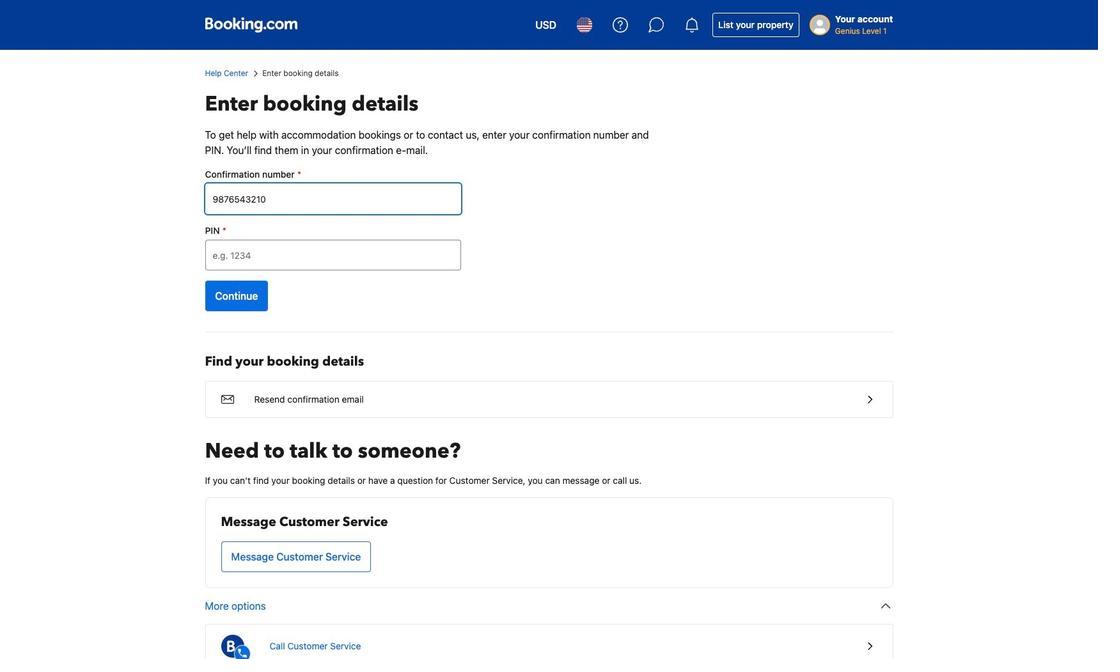 Task type: vqa. For each thing, say whether or not it's contained in the screenshot.
"Booking.com Online Hotel Reservations" image
yes



Task type: locate. For each thing, give the bounding box(es) containing it.
e.g. 1234 field
[[205, 240, 461, 271]]

e.g. 1234567890 field
[[205, 184, 461, 214]]



Task type: describe. For each thing, give the bounding box(es) containing it.
booking.com online hotel reservations image
[[205, 17, 297, 33]]



